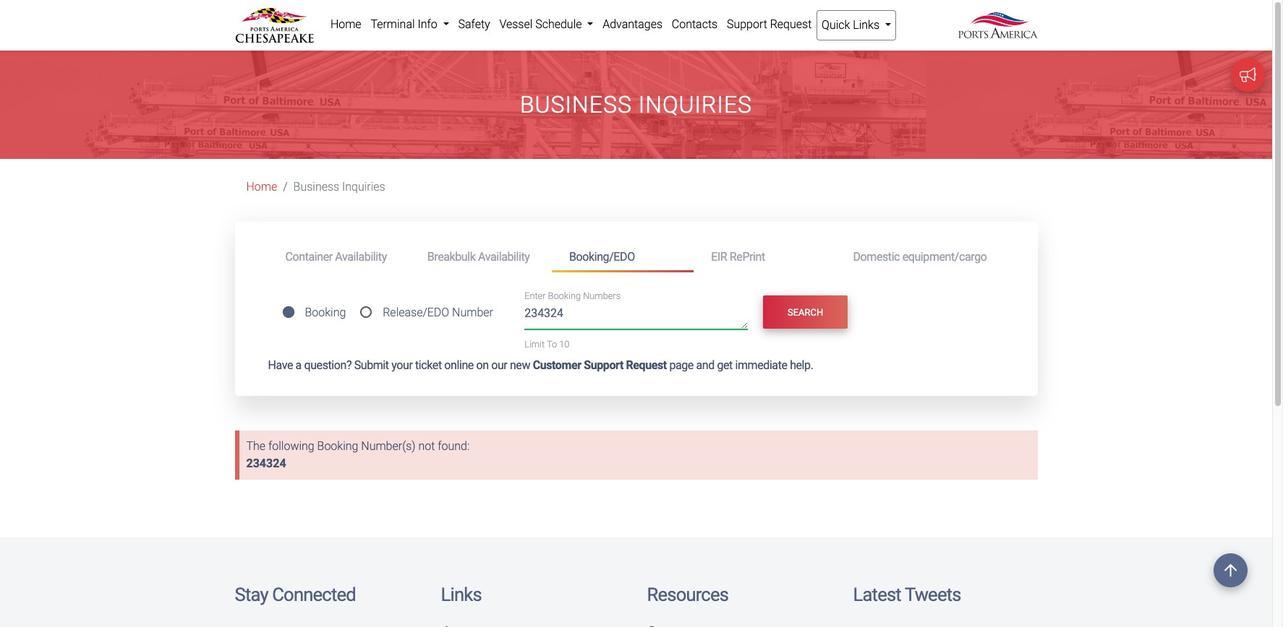 Task type: vqa. For each thing, say whether or not it's contained in the screenshot.
'has' within the Seagirt'S Practical Yard Layout Has Storage Areas Directly Behind The Berths, Further Increasing The Productivity Of Vessel Loading And Discharge                                 Operations
no



Task type: describe. For each thing, give the bounding box(es) containing it.
10
[[559, 339, 570, 350]]

release/edo number
[[383, 306, 493, 320]]

contacts
[[672, 17, 718, 31]]

the
[[246, 440, 266, 454]]

1 vertical spatial home link
[[246, 180, 277, 194]]

contacts link
[[667, 10, 722, 39]]

0 horizontal spatial business inquiries
[[293, 180, 385, 194]]

terminal info link
[[366, 10, 454, 39]]

customer
[[533, 359, 581, 373]]

eir reprint
[[711, 250, 765, 264]]

info
[[418, 17, 437, 31]]

breakbulk availability
[[427, 250, 530, 264]]

vessel schedule link
[[495, 10, 598, 39]]

vessel
[[499, 17, 533, 31]]

search button
[[763, 296, 848, 329]]

availability for container availability
[[335, 250, 387, 264]]

schedule
[[535, 17, 582, 31]]

quick links
[[822, 18, 882, 32]]

domestic equipment/cargo link
[[836, 244, 1004, 271]]

ticket
[[415, 359, 442, 373]]

1 horizontal spatial business
[[520, 91, 632, 119]]

numbers
[[583, 291, 621, 302]]

tweets
[[905, 585, 961, 606]]

1 horizontal spatial inquiries
[[638, 91, 752, 119]]

eir
[[711, 250, 727, 264]]

container
[[285, 250, 333, 264]]

immediate
[[735, 359, 787, 373]]

limit to 10
[[525, 339, 570, 350]]

resources
[[647, 585, 728, 606]]

question?
[[304, 359, 352, 373]]

number(s)
[[361, 440, 416, 454]]

help.
[[790, 359, 813, 373]]

advantages
[[603, 17, 663, 31]]

on
[[476, 359, 489, 373]]

vessel schedule
[[499, 17, 585, 31]]

have a question? submit your ticket online on our new customer support request page and get immediate help.
[[268, 359, 813, 373]]

0 vertical spatial booking
[[548, 291, 581, 302]]

number
[[452, 306, 493, 320]]

support request
[[727, 17, 812, 31]]

breakbulk availability link
[[410, 244, 552, 271]]

to
[[547, 339, 557, 350]]

quick links link
[[816, 10, 896, 41]]

availability for breakbulk availability
[[478, 250, 530, 264]]

eir reprint link
[[694, 244, 836, 271]]

go to top image
[[1214, 554, 1248, 588]]

enter
[[525, 291, 546, 302]]

latest
[[853, 585, 901, 606]]

1 vertical spatial business
[[293, 180, 339, 194]]

terminal info
[[371, 17, 440, 31]]

limit
[[525, 339, 545, 350]]

stay
[[235, 585, 268, 606]]

0 horizontal spatial support
[[584, 359, 623, 373]]

new
[[510, 359, 530, 373]]

breakbulk
[[427, 250, 476, 264]]

0 vertical spatial support
[[727, 17, 767, 31]]

domestic
[[853, 250, 900, 264]]

and
[[696, 359, 715, 373]]

reprint
[[730, 250, 765, 264]]



Task type: locate. For each thing, give the bounding box(es) containing it.
0 vertical spatial request
[[770, 17, 812, 31]]

1 vertical spatial home
[[246, 180, 277, 194]]

support
[[727, 17, 767, 31], [584, 359, 623, 373]]

request
[[770, 17, 812, 31], [626, 359, 667, 373]]

1 horizontal spatial availability
[[478, 250, 530, 264]]

home link
[[326, 10, 366, 39], [246, 180, 277, 194]]

business
[[520, 91, 632, 119], [293, 180, 339, 194]]

2 vertical spatial booking
[[317, 440, 358, 454]]

support request link
[[722, 10, 816, 39]]

business inquiries
[[520, 91, 752, 119], [293, 180, 385, 194]]

0 horizontal spatial links
[[441, 585, 482, 606]]

1 vertical spatial inquiries
[[342, 180, 385, 194]]

home
[[330, 17, 361, 31], [246, 180, 277, 194]]

booking up question?
[[305, 306, 346, 320]]

1 horizontal spatial home link
[[326, 10, 366, 39]]

not
[[418, 440, 435, 454]]

0 horizontal spatial business
[[293, 180, 339, 194]]

links
[[853, 18, 880, 32], [441, 585, 482, 606]]

domestic equipment/cargo
[[853, 250, 987, 264]]

2 availability from the left
[[478, 250, 530, 264]]

request left page
[[626, 359, 667, 373]]

container availability
[[285, 250, 387, 264]]

advantages link
[[598, 10, 667, 39]]

0 horizontal spatial availability
[[335, 250, 387, 264]]

home inside "home" link
[[330, 17, 361, 31]]

availability right 'container' on the top of page
[[335, 250, 387, 264]]

the following booking number(s) not found: 234324
[[246, 440, 470, 471]]

availability inside the container availability "link"
[[335, 250, 387, 264]]

1 availability from the left
[[335, 250, 387, 264]]

1 horizontal spatial business inquiries
[[520, 91, 752, 119]]

support right contacts
[[727, 17, 767, 31]]

stay connected
[[235, 585, 356, 606]]

latest tweets
[[853, 585, 961, 606]]

1 horizontal spatial home
[[330, 17, 361, 31]]

1 vertical spatial request
[[626, 359, 667, 373]]

have
[[268, 359, 293, 373]]

release/edo
[[383, 306, 449, 320]]

booking inside the following booking number(s) not found: 234324
[[317, 440, 358, 454]]

search
[[788, 307, 823, 318]]

safety
[[458, 17, 490, 31]]

1 vertical spatial business inquiries
[[293, 180, 385, 194]]

Enter Booking Numbers text field
[[525, 305, 748, 330]]

home for "home" link to the bottom
[[246, 180, 277, 194]]

container availability link
[[268, 244, 410, 271]]

234324
[[246, 457, 286, 471]]

0 horizontal spatial home link
[[246, 180, 277, 194]]

booking right enter
[[548, 291, 581, 302]]

request left quick
[[770, 17, 812, 31]]

availability up enter
[[478, 250, 530, 264]]

a
[[296, 359, 302, 373]]

links inside quick links link
[[853, 18, 880, 32]]

0 horizontal spatial inquiries
[[342, 180, 385, 194]]

your
[[391, 359, 413, 373]]

0 vertical spatial inquiries
[[638, 91, 752, 119]]

0 vertical spatial business
[[520, 91, 632, 119]]

0 vertical spatial links
[[853, 18, 880, 32]]

1 horizontal spatial support
[[727, 17, 767, 31]]

0 vertical spatial home link
[[326, 10, 366, 39]]

connected
[[272, 585, 356, 606]]

availability
[[335, 250, 387, 264], [478, 250, 530, 264]]

support right customer
[[584, 359, 623, 373]]

equipment/cargo
[[902, 250, 987, 264]]

0 horizontal spatial request
[[626, 359, 667, 373]]

terminal
[[371, 17, 415, 31]]

1 vertical spatial support
[[584, 359, 623, 373]]

1 horizontal spatial links
[[853, 18, 880, 32]]

online
[[444, 359, 474, 373]]

1 vertical spatial links
[[441, 585, 482, 606]]

safety link
[[454, 10, 495, 39]]

booking
[[548, 291, 581, 302], [305, 306, 346, 320], [317, 440, 358, 454]]

booking/edo
[[569, 250, 635, 264]]

found:
[[438, 440, 470, 454]]

1 vertical spatial booking
[[305, 306, 346, 320]]

0 vertical spatial home
[[330, 17, 361, 31]]

booking/edo link
[[552, 244, 694, 273]]

enter booking numbers
[[525, 291, 621, 302]]

0 horizontal spatial home
[[246, 180, 277, 194]]

0 vertical spatial business inquiries
[[520, 91, 752, 119]]

home for right "home" link
[[330, 17, 361, 31]]

inquiries
[[638, 91, 752, 119], [342, 180, 385, 194]]

following
[[268, 440, 314, 454]]

booking right following
[[317, 440, 358, 454]]

1 horizontal spatial request
[[770, 17, 812, 31]]

our
[[491, 359, 507, 373]]

quick
[[822, 18, 850, 32]]

customer support request link
[[533, 359, 667, 373]]

submit
[[354, 359, 389, 373]]

page
[[669, 359, 694, 373]]

availability inside breakbulk availability link
[[478, 250, 530, 264]]

get
[[717, 359, 733, 373]]



